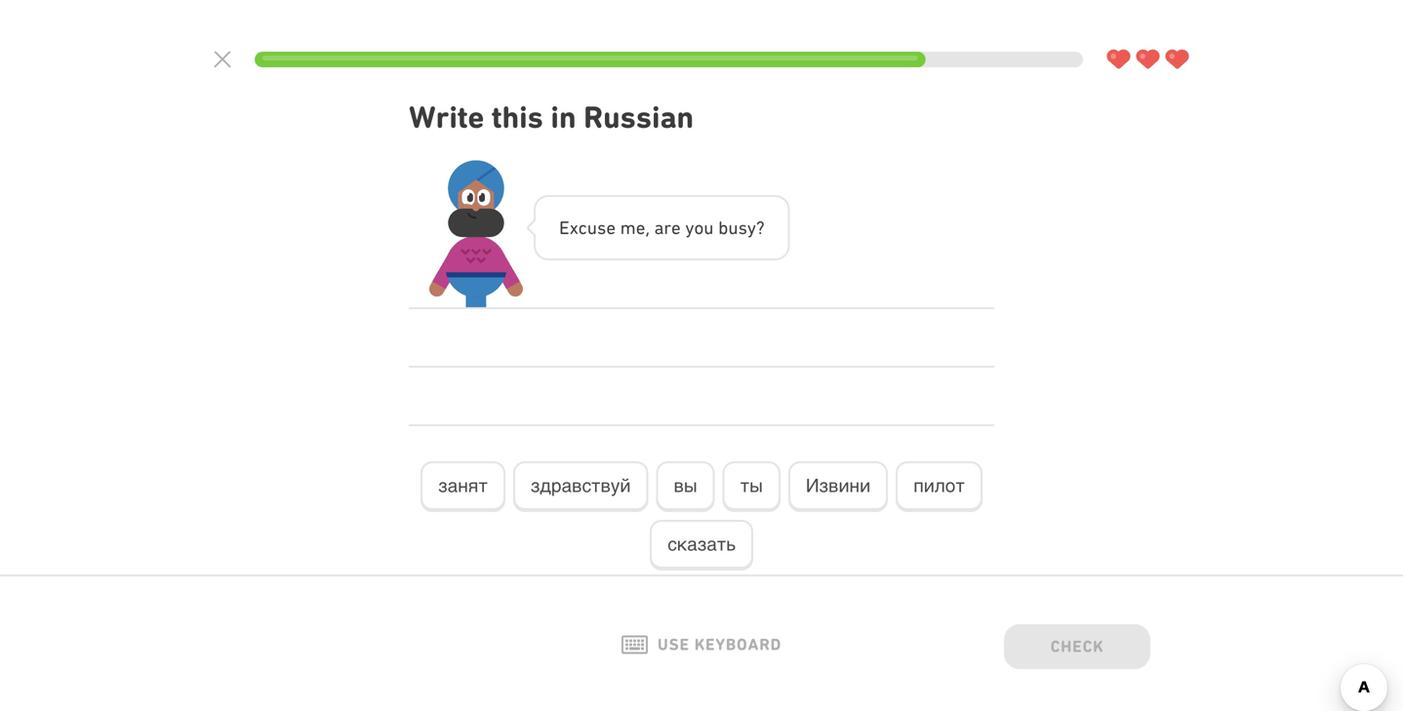 Task type: describe. For each thing, give the bounding box(es) containing it.
check button
[[1004, 624, 1150, 673]]

e
[[559, 217, 570, 238]]

in
[[551, 99, 576, 135]]

a r e
[[654, 217, 681, 238]]

write this in russian
[[409, 99, 694, 135]]

ты button
[[723, 462, 780, 512]]

a
[[654, 217, 664, 238]]

2 y from the left
[[747, 217, 756, 238]]

сказать button
[[650, 520, 753, 571]]

use keyboard
[[658, 635, 782, 654]]

занят
[[438, 475, 488, 496]]

занят button
[[421, 462, 505, 512]]

извини
[[806, 475, 871, 496]]

check
[[1051, 637, 1104, 656]]

2 e from the left
[[636, 217, 645, 238]]

3 e from the left
[[671, 217, 681, 238]]

keyboard
[[694, 635, 782, 654]]

2 u from the left
[[704, 217, 714, 238]]

x
[[570, 217, 578, 238]]

пилот button
[[896, 462, 982, 512]]

?
[[756, 217, 765, 238]]

2 s from the left
[[738, 217, 747, 238]]

извини button
[[788, 462, 888, 512]]

ты
[[740, 475, 763, 496]]



Task type: vqa. For each thing, say whether or not it's contained in the screenshot.
p a c k
no



Task type: locate. For each thing, give the bounding box(es) containing it.
e left m
[[606, 217, 616, 238]]

0 horizontal spatial y
[[685, 217, 694, 238]]

y
[[685, 217, 694, 238], [747, 217, 756, 238]]

сказать
[[668, 534, 735, 555]]

1 horizontal spatial y
[[747, 217, 756, 238]]

1 y from the left
[[685, 217, 694, 238]]

s
[[597, 217, 606, 238], [738, 217, 747, 238]]

o
[[694, 217, 704, 238]]

2 horizontal spatial e
[[671, 217, 681, 238]]

russian
[[584, 99, 694, 135]]

0 horizontal spatial u
[[587, 217, 597, 238]]

progress bar
[[255, 52, 1083, 67]]

e
[[606, 217, 616, 238], [636, 217, 645, 238], [671, 217, 681, 238]]

e x c u s e m e ,
[[559, 217, 650, 238]]

use keyboard button
[[621, 635, 782, 655]]

y right b
[[747, 217, 756, 238]]

3 u from the left
[[728, 217, 738, 238]]

e right a
[[671, 217, 681, 238]]

use
[[658, 635, 690, 654]]

u left the ?
[[728, 217, 738, 238]]

y right r
[[685, 217, 694, 238]]

write
[[409, 99, 484, 135]]

0 horizontal spatial s
[[597, 217, 606, 238]]

r
[[664, 217, 671, 238]]

здравствуй button
[[513, 462, 648, 512]]

s left the ?
[[738, 217, 747, 238]]

здравствуй
[[531, 475, 631, 496]]

u right x
[[587, 217, 597, 238]]

b
[[718, 217, 728, 238]]

s right c
[[597, 217, 606, 238]]

1 horizontal spatial s
[[738, 217, 747, 238]]

,
[[645, 217, 650, 238]]

1 e from the left
[[606, 217, 616, 238]]

вы button
[[656, 462, 715, 512]]

this
[[492, 99, 543, 135]]

c
[[578, 217, 587, 238]]

m
[[620, 217, 636, 238]]

y o u b u s y ?
[[685, 217, 765, 238]]

u
[[587, 217, 597, 238], [704, 217, 714, 238], [728, 217, 738, 238]]

e left a
[[636, 217, 645, 238]]

u left b
[[704, 217, 714, 238]]

2 horizontal spatial u
[[728, 217, 738, 238]]

1 u from the left
[[587, 217, 597, 238]]

1 horizontal spatial u
[[704, 217, 714, 238]]

1 s from the left
[[597, 217, 606, 238]]

вы
[[674, 475, 697, 496]]

пилот
[[914, 475, 965, 496]]

0 horizontal spatial e
[[606, 217, 616, 238]]

1 horizontal spatial e
[[636, 217, 645, 238]]



